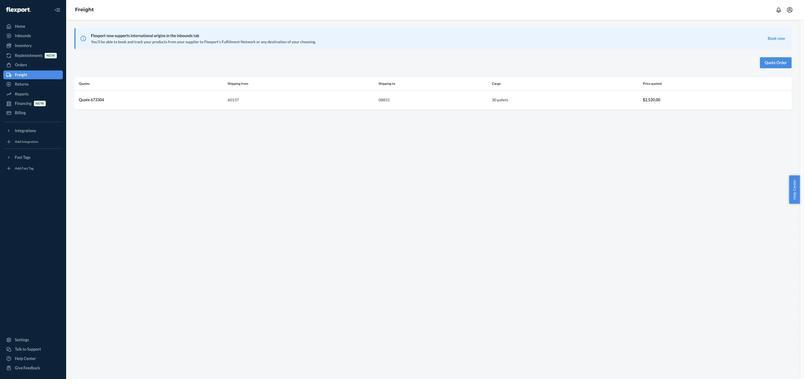 Task type: describe. For each thing, give the bounding box(es) containing it.
673304
[[91, 98, 104, 102]]

help center link
[[3, 355, 63, 364]]

inventory
[[15, 43, 32, 48]]

2 your from the left
[[177, 39, 185, 44]]

cargo
[[492, 82, 501, 86]]

fast inside "link"
[[22, 167, 28, 171]]

inbounds link
[[3, 31, 63, 40]]

feedback
[[24, 366, 40, 371]]

new for financing
[[35, 102, 44, 106]]

add fast tag
[[15, 167, 34, 171]]

quoted
[[652, 82, 662, 86]]

quote for quote 673304
[[79, 98, 90, 102]]

quotes
[[79, 82, 90, 86]]

give feedback button
[[3, 364, 63, 373]]

you'll
[[91, 39, 100, 44]]

reports
[[15, 92, 29, 97]]

open notifications image
[[776, 7, 783, 13]]

supports
[[115, 33, 130, 38]]

billing link
[[3, 109, 63, 118]]

reports link
[[3, 90, 63, 99]]

tag
[[29, 167, 34, 171]]

30
[[492, 98, 497, 102]]

price
[[643, 82, 651, 86]]

shipping from
[[228, 82, 248, 86]]

help inside button
[[793, 192, 798, 200]]

of
[[288, 39, 291, 44]]

tags
[[23, 155, 31, 160]]

products
[[152, 39, 167, 44]]

home link
[[3, 22, 63, 31]]

order
[[777, 60, 788, 65]]

book now
[[769, 36, 786, 41]]

$2,520.00
[[643, 98, 661, 102]]

quote order button
[[761, 57, 792, 68]]

3 your from the left
[[292, 39, 300, 44]]

inbounds
[[177, 33, 193, 38]]

quote 673304
[[79, 98, 104, 102]]

give feedback
[[15, 366, 40, 371]]

be
[[101, 39, 105, 44]]

talk to support
[[15, 348, 41, 352]]

help center inside button
[[793, 180, 798, 200]]

fulfillment
[[222, 39, 240, 44]]

add for add fast tag
[[15, 167, 21, 171]]

flexport's
[[204, 39, 221, 44]]

destination
[[268, 39, 287, 44]]

1 horizontal spatial from
[[241, 82, 248, 86]]

1 vertical spatial center
[[24, 357, 36, 362]]

flexport logo image
[[6, 7, 31, 13]]

fast inside dropdown button
[[15, 155, 22, 160]]

shipping for shipping to
[[379, 82, 392, 86]]

1 vertical spatial freight
[[15, 73, 27, 77]]

in
[[166, 33, 170, 38]]

integrations
[[15, 129, 36, 133]]

1 horizontal spatial freight
[[75, 7, 94, 13]]

help center button
[[790, 176, 801, 204]]



Task type: locate. For each thing, give the bounding box(es) containing it.
fast left tags
[[15, 155, 22, 160]]

flexport now supports international origins in the inbounds tab you'll be able to book and track your products from your supplier to flexport's fulfillment network or any destination of your choosing.
[[91, 33, 316, 44]]

add inside "link"
[[15, 167, 21, 171]]

add left integration
[[15, 140, 21, 144]]

0 vertical spatial from
[[168, 39, 176, 44]]

tab
[[194, 33, 199, 38]]

quote order
[[765, 60, 788, 65]]

new for replenishments
[[46, 54, 55, 58]]

freight link right close navigation image
[[75, 7, 94, 13]]

0 vertical spatial new
[[46, 54, 55, 58]]

choosing.
[[300, 39, 316, 44]]

international
[[131, 33, 153, 38]]

center inside button
[[793, 180, 798, 191]]

0 horizontal spatial your
[[144, 39, 152, 44]]

inbounds
[[15, 33, 31, 38]]

1 horizontal spatial help
[[793, 192, 798, 200]]

the
[[170, 33, 176, 38]]

add down fast tags at left
[[15, 167, 21, 171]]

add integration
[[15, 140, 38, 144]]

30 pallets
[[492, 98, 509, 102]]

now right book
[[778, 36, 786, 41]]

0 vertical spatial freight
[[75, 7, 94, 13]]

add
[[15, 140, 21, 144], [15, 167, 21, 171]]

billing
[[15, 111, 26, 115]]

inventory link
[[3, 41, 63, 50]]

your
[[144, 39, 152, 44], [177, 39, 185, 44], [292, 39, 300, 44]]

0 horizontal spatial shipping
[[228, 82, 241, 86]]

0 horizontal spatial freight
[[15, 73, 27, 77]]

quote inside button
[[765, 60, 776, 65]]

flexport
[[91, 33, 106, 38]]

0 horizontal spatial freight link
[[3, 71, 63, 79]]

0 vertical spatial quote
[[765, 60, 776, 65]]

and
[[127, 39, 134, 44]]

talk
[[15, 348, 22, 352]]

1 horizontal spatial now
[[778, 36, 786, 41]]

fast tags button
[[3, 153, 63, 162]]

center
[[793, 180, 798, 191], [24, 357, 36, 362]]

1 shipping from the left
[[228, 82, 241, 86]]

60137
[[228, 98, 239, 102]]

1 horizontal spatial help center
[[793, 180, 798, 200]]

your right of
[[292, 39, 300, 44]]

returns link
[[3, 80, 63, 89]]

settings
[[15, 338, 29, 343]]

freight up returns
[[15, 73, 27, 77]]

origins
[[154, 33, 166, 38]]

0 horizontal spatial from
[[168, 39, 176, 44]]

pallets
[[498, 98, 509, 102]]

new down the reports link
[[35, 102, 44, 106]]

orders
[[15, 63, 27, 67]]

shipping to
[[379, 82, 396, 86]]

your down "international"
[[144, 39, 152, 44]]

1 add from the top
[[15, 140, 21, 144]]

home
[[15, 24, 25, 29]]

1 vertical spatial new
[[35, 102, 44, 106]]

new
[[46, 54, 55, 58], [35, 102, 44, 106]]

shipping up 60137
[[228, 82, 241, 86]]

1 your from the left
[[144, 39, 152, 44]]

1 horizontal spatial center
[[793, 180, 798, 191]]

freight link
[[75, 7, 94, 13], [3, 71, 63, 79]]

08831
[[379, 98, 390, 102]]

replenishments
[[15, 53, 43, 58]]

2 horizontal spatial your
[[292, 39, 300, 44]]

now for flexport
[[106, 33, 114, 38]]

1 vertical spatial add
[[15, 167, 21, 171]]

add for add integration
[[15, 140, 21, 144]]

1 vertical spatial help
[[15, 357, 23, 362]]

shipping up 08831
[[379, 82, 392, 86]]

from inside flexport now supports international origins in the inbounds tab you'll be able to book and track your products from your supplier to flexport's fulfillment network or any destination of your choosing.
[[168, 39, 176, 44]]

quote left 673304 at the left of page
[[79, 98, 90, 102]]

give
[[15, 366, 23, 371]]

book
[[769, 36, 778, 41]]

0 horizontal spatial help center
[[15, 357, 36, 362]]

new up the orders link
[[46, 54, 55, 58]]

2 add from the top
[[15, 167, 21, 171]]

book now button
[[769, 36, 786, 41]]

supplier
[[186, 39, 199, 44]]

help center inside help center link
[[15, 357, 36, 362]]

1 vertical spatial fast
[[22, 167, 28, 171]]

quote left order
[[765, 60, 776, 65]]

track
[[134, 39, 143, 44]]

0 vertical spatial fast
[[15, 155, 22, 160]]

add fast tag link
[[3, 164, 63, 173]]

financing
[[15, 101, 32, 106]]

0 vertical spatial add
[[15, 140, 21, 144]]

now up able
[[106, 33, 114, 38]]

orders link
[[3, 61, 63, 70]]

price quoted
[[643, 82, 662, 86]]

talk to support button
[[3, 346, 63, 355]]

0 vertical spatial center
[[793, 180, 798, 191]]

book
[[118, 39, 127, 44]]

shipping for shipping from
[[228, 82, 241, 86]]

add integration link
[[3, 138, 63, 147]]

now inside flexport now supports international origins in the inbounds tab you'll be able to book and track your products from your supplier to flexport's fulfillment network or any destination of your choosing.
[[106, 33, 114, 38]]

settings link
[[3, 336, 63, 345]]

0 horizontal spatial help
[[15, 357, 23, 362]]

1 horizontal spatial quote
[[765, 60, 776, 65]]

quote for quote order
[[765, 60, 776, 65]]

support
[[27, 348, 41, 352]]

quote
[[765, 60, 776, 65], [79, 98, 90, 102]]

integration
[[22, 140, 38, 144]]

returns
[[15, 82, 29, 87]]

freight right close navigation image
[[75, 7, 94, 13]]

to
[[114, 39, 117, 44], [200, 39, 204, 44], [392, 82, 396, 86], [23, 348, 26, 352]]

0 horizontal spatial center
[[24, 357, 36, 362]]

from
[[168, 39, 176, 44], [241, 82, 248, 86]]

0 vertical spatial freight link
[[75, 7, 94, 13]]

1 horizontal spatial new
[[46, 54, 55, 58]]

now
[[106, 33, 114, 38], [778, 36, 786, 41]]

now inside button
[[778, 36, 786, 41]]

0 vertical spatial help center
[[793, 180, 798, 200]]

1 vertical spatial help center
[[15, 357, 36, 362]]

fast
[[15, 155, 22, 160], [22, 167, 28, 171]]

0 horizontal spatial quote
[[79, 98, 90, 102]]

now for book
[[778, 36, 786, 41]]

to inside button
[[23, 348, 26, 352]]

1 vertical spatial from
[[241, 82, 248, 86]]

help
[[793, 192, 798, 200], [15, 357, 23, 362]]

able
[[106, 39, 113, 44]]

0 horizontal spatial now
[[106, 33, 114, 38]]

1 vertical spatial freight link
[[3, 71, 63, 79]]

integrations button
[[3, 127, 63, 135]]

open account menu image
[[787, 7, 794, 13]]

freight link up returns link
[[3, 71, 63, 79]]

1 horizontal spatial shipping
[[379, 82, 392, 86]]

any
[[261, 39, 267, 44]]

fast left tag
[[22, 167, 28, 171]]

0 vertical spatial help
[[793, 192, 798, 200]]

1 vertical spatial quote
[[79, 98, 90, 102]]

fast tags
[[15, 155, 31, 160]]

freight
[[75, 7, 94, 13], [15, 73, 27, 77]]

1 horizontal spatial freight link
[[75, 7, 94, 13]]

shipping
[[228, 82, 241, 86], [379, 82, 392, 86]]

0 horizontal spatial new
[[35, 102, 44, 106]]

your down inbounds on the left top
[[177, 39, 185, 44]]

2 shipping from the left
[[379, 82, 392, 86]]

help center
[[793, 180, 798, 200], [15, 357, 36, 362]]

close navigation image
[[54, 7, 61, 13]]

network
[[241, 39, 256, 44]]

1 horizontal spatial your
[[177, 39, 185, 44]]

or
[[257, 39, 260, 44]]



Task type: vqa. For each thing, say whether or not it's contained in the screenshot.
Quote inside button
yes



